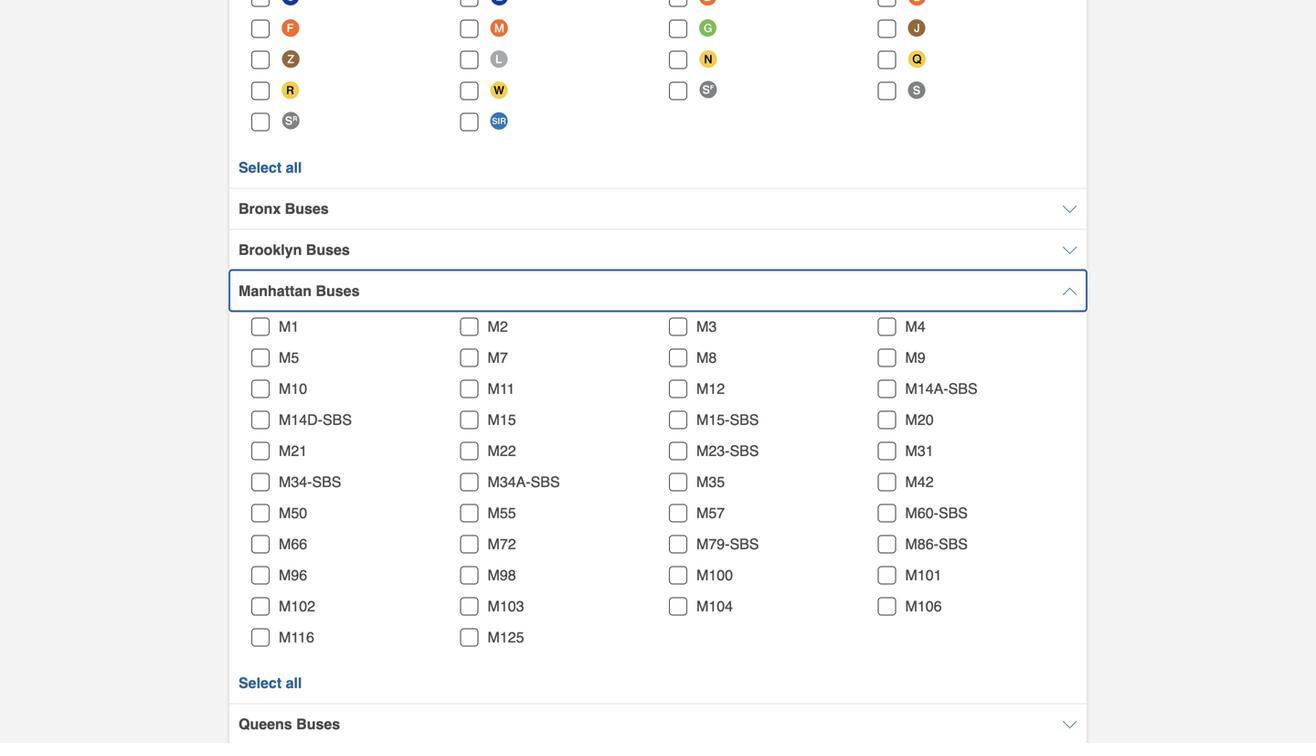 Task type: locate. For each thing, give the bounding box(es) containing it.
sbs for m60-sbs
[[939, 505, 968, 522]]

1 vertical spatial chevron down image
[[1064, 243, 1078, 257]]

sbs for m15-sbs
[[730, 411, 759, 428]]

manhattan buses
[[239, 282, 360, 299]]

sbs for m23-sbs
[[730, 442, 759, 459]]

m72
[[488, 536, 516, 553]]

m79-sbs
[[697, 536, 759, 553]]

m9
[[906, 349, 926, 366]]

all up bronx buses
[[286, 159, 302, 176]]

all up queens buses
[[286, 675, 302, 692]]

chevron down image for brooklyn buses
[[1064, 243, 1078, 257]]

m8
[[697, 349, 717, 366]]

buses for brooklyn buses
[[306, 241, 350, 258]]

chevron down image inside bronx buses button
[[1064, 201, 1078, 216]]

m14a-sbs
[[906, 380, 978, 397]]

bronx buses button
[[230, 188, 1087, 229]]

m116
[[279, 629, 314, 646]]

select
[[239, 159, 282, 176], [239, 675, 282, 692]]

buses for bronx buses
[[285, 200, 329, 217]]

buses for manhattan buses
[[316, 282, 360, 299]]

select all up queens
[[239, 675, 302, 692]]

1 vertical spatial select all
[[239, 675, 302, 692]]

0 vertical spatial all
[[286, 159, 302, 176]]

0 vertical spatial chevron down image
[[1064, 201, 1078, 216]]

m23-
[[697, 442, 730, 459]]

m103
[[488, 598, 524, 615]]

buses down brooklyn buses
[[316, 282, 360, 299]]

m2
[[488, 318, 508, 335]]

m104
[[697, 598, 733, 615]]

queens buses button
[[230, 703, 1087, 743]]

1 select all from the top
[[239, 159, 302, 176]]

m98
[[488, 567, 516, 584]]

brooklyn buses button
[[230, 229, 1087, 270]]

select all
[[239, 159, 302, 176], [239, 675, 302, 692]]

select up bronx
[[239, 159, 282, 176]]

sbs for m34a-sbs
[[531, 474, 560, 490]]

buses up brooklyn buses
[[285, 200, 329, 217]]

chevron up image
[[1064, 284, 1078, 298]]

m11
[[488, 380, 515, 397]]

all
[[286, 159, 302, 176], [286, 675, 302, 692]]

bronx buses
[[239, 200, 329, 217]]

2 chevron down image from the top
[[1064, 243, 1078, 257]]

select all up bronx
[[239, 159, 302, 176]]

1 all from the top
[[286, 159, 302, 176]]

1 select from the top
[[239, 159, 282, 176]]

queens buses
[[239, 716, 340, 733]]

buses for queens buses
[[296, 716, 340, 733]]

m60-sbs
[[906, 505, 968, 522]]

buses right queens
[[296, 716, 340, 733]]

buses up manhattan buses
[[306, 241, 350, 258]]

0 vertical spatial select
[[239, 159, 282, 176]]

1 vertical spatial select
[[239, 675, 282, 692]]

chevron down image
[[1064, 201, 1078, 216], [1064, 243, 1078, 257]]

select up queens
[[239, 675, 282, 692]]

bronx
[[239, 200, 281, 217]]

m102
[[279, 598, 316, 615]]

m50
[[279, 505, 307, 522]]

buses
[[285, 200, 329, 217], [306, 241, 350, 258], [316, 282, 360, 299], [296, 716, 340, 733]]

chevron down image
[[1064, 717, 1078, 732]]

1 chevron down image from the top
[[1064, 201, 1078, 216]]

sbs for m14a-sbs
[[949, 380, 978, 397]]

sbs
[[949, 380, 978, 397], [323, 411, 352, 428], [730, 411, 759, 428], [730, 442, 759, 459], [312, 474, 342, 490], [531, 474, 560, 490], [939, 505, 968, 522], [730, 536, 759, 553], [939, 536, 968, 553]]

m21
[[279, 442, 307, 459]]

1 vertical spatial all
[[286, 675, 302, 692]]

0 vertical spatial select all
[[239, 159, 302, 176]]

buses inside button
[[306, 241, 350, 258]]

m34-sbs
[[279, 474, 342, 490]]

chevron down image inside brooklyn buses button
[[1064, 243, 1078, 257]]

m1
[[279, 318, 299, 335]]

queens
[[239, 716, 292, 733]]

m15-
[[697, 411, 730, 428]]



Task type: vqa. For each thing, say whether or not it's contained in the screenshot.
M100 at the right bottom
yes



Task type: describe. For each thing, give the bounding box(es) containing it.
brooklyn
[[239, 241, 302, 258]]

m14a-
[[906, 380, 949, 397]]

sbs for m86-sbs
[[939, 536, 968, 553]]

m106
[[906, 598, 942, 615]]

chevron down image for bronx buses
[[1064, 201, 1078, 216]]

m79-
[[697, 536, 730, 553]]

sbs for m14d-sbs
[[323, 411, 352, 428]]

m86-sbs
[[906, 536, 968, 553]]

2 select from the top
[[239, 675, 282, 692]]

m5
[[279, 349, 299, 366]]

2 select all from the top
[[239, 675, 302, 692]]

manhattan
[[239, 282, 312, 299]]

m10
[[279, 380, 307, 397]]

m35
[[697, 474, 725, 490]]

m66
[[279, 536, 307, 553]]

m12
[[697, 380, 725, 397]]

m96
[[279, 567, 307, 584]]

m14d-sbs
[[279, 411, 352, 428]]

m20
[[906, 411, 934, 428]]

m23-sbs
[[697, 442, 759, 459]]

m31
[[906, 442, 934, 459]]

m34a-sbs
[[488, 474, 560, 490]]

m60-
[[906, 505, 939, 522]]

m86-
[[906, 536, 939, 553]]

manhattan buses button
[[230, 270, 1087, 311]]

sbs for m79-sbs
[[730, 536, 759, 553]]

m125
[[488, 629, 524, 646]]

m22
[[488, 442, 516, 459]]

m57
[[697, 505, 725, 522]]

m34-
[[279, 474, 312, 490]]

m34a-
[[488, 474, 531, 490]]

2 all from the top
[[286, 675, 302, 692]]

m42
[[906, 474, 934, 490]]

m101
[[906, 567, 942, 584]]

m3
[[697, 318, 717, 335]]

m15
[[488, 411, 516, 428]]

sbs for m34-sbs
[[312, 474, 342, 490]]

m15-sbs
[[697, 411, 759, 428]]

m4
[[906, 318, 926, 335]]

brooklyn buses
[[239, 241, 350, 258]]

m7
[[488, 349, 508, 366]]

m14d-
[[279, 411, 323, 428]]

m100
[[697, 567, 733, 584]]

m55
[[488, 505, 516, 522]]



